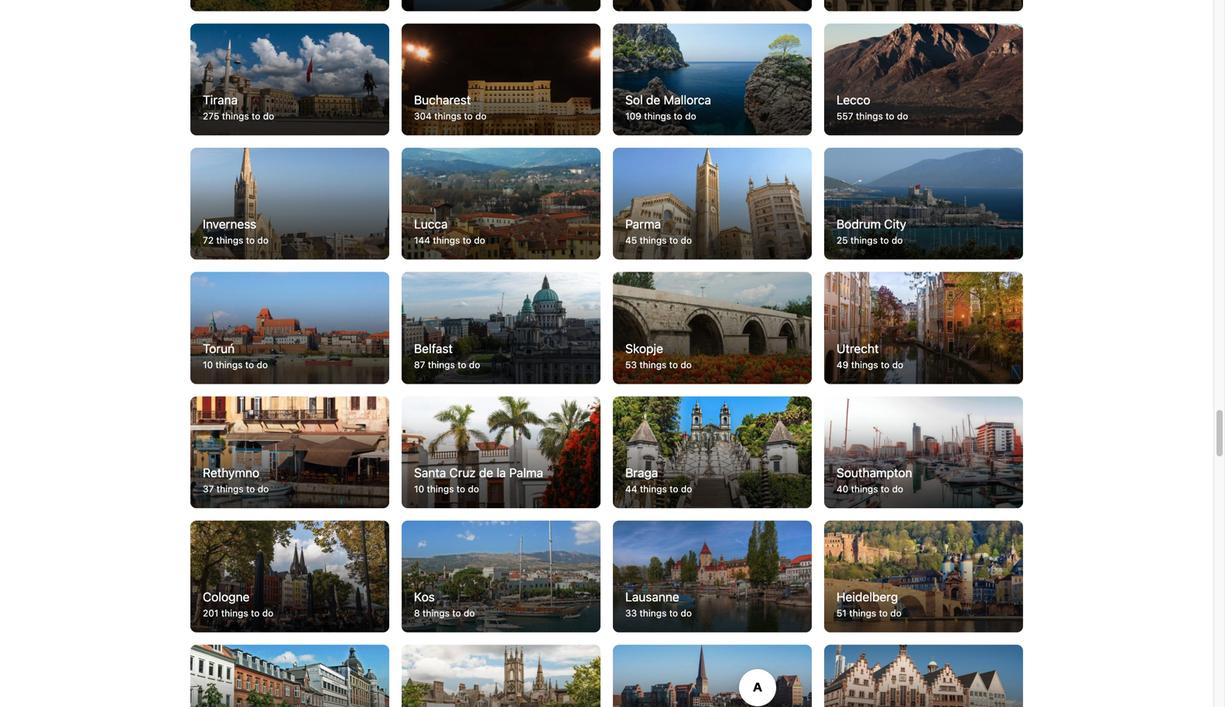 Task type: describe. For each thing, give the bounding box(es) containing it.
sol
[[625, 93, 643, 107]]

santa cruz de la palma 10 things to do
[[414, 466, 543, 495]]

things inside bodrum city 25 things to do
[[851, 235, 878, 246]]

do inside the sol de mallorca 109 things to do
[[685, 111, 696, 122]]

do for parma
[[681, 235, 692, 246]]

mallorca
[[664, 93, 711, 107]]

kos image
[[402, 521, 601, 633]]

25
[[837, 235, 848, 246]]

109
[[625, 111, 642, 122]]

to inside bodrum city 25 things to do
[[880, 235, 889, 246]]

do for bucharest
[[476, 111, 487, 122]]

bodrum city 25 things to do
[[837, 217, 907, 246]]

tirana 275 things to do
[[203, 93, 274, 122]]

to for lecco
[[886, 111, 895, 122]]

utrecht 49 things to do
[[837, 341, 904, 370]]

things for bucharest
[[434, 111, 462, 122]]

to for skopje
[[669, 359, 678, 370]]

lecco 557 things to do
[[837, 93, 909, 122]]

to for rethymno
[[246, 484, 255, 495]]

belfast 87 things to do
[[414, 341, 480, 370]]

10 inside toruń 10 things to do
[[203, 359, 213, 370]]

do for tirana
[[263, 111, 274, 122]]

to for inverness
[[246, 235, 255, 246]]

8
[[414, 608, 420, 619]]

things for lausanne
[[640, 608, 667, 619]]

things for parma
[[640, 235, 667, 246]]

things for lucca
[[433, 235, 460, 246]]

skopje
[[625, 341, 663, 356]]

parma 45 things to do
[[625, 217, 692, 246]]

do for lecco
[[897, 111, 909, 122]]

cologne 201 things to do
[[203, 590, 273, 619]]

things for kos
[[423, 608, 450, 619]]

to for bucharest
[[464, 111, 473, 122]]

things for braga
[[640, 484, 667, 495]]

201
[[203, 608, 219, 619]]

to for utrecht
[[881, 359, 890, 370]]

to for heidelberg
[[879, 608, 888, 619]]

bodrum city image
[[824, 148, 1023, 260]]

rostock image
[[613, 645, 812, 708]]

braga 44 things to do
[[625, 466, 692, 495]]

to for cologne
[[251, 608, 260, 619]]

santa cruz de la palma image
[[402, 397, 601, 509]]

things for heidelberg
[[849, 608, 877, 619]]

do for kos
[[464, 608, 475, 619]]

304
[[414, 111, 432, 122]]

skopje 53 things to do
[[625, 341, 692, 370]]

leeds image
[[190, 0, 389, 11]]

do for southampton
[[892, 484, 904, 495]]

49
[[837, 359, 849, 370]]

557
[[837, 111, 854, 122]]

toruń image
[[190, 272, 389, 384]]

to for parma
[[670, 235, 678, 246]]

do for lucca
[[474, 235, 485, 246]]

things for toruń
[[216, 359, 243, 370]]

göreme image
[[613, 0, 812, 11]]

lausanne image
[[613, 521, 812, 633]]

things for inverness
[[216, 235, 243, 246]]

do for cologne
[[262, 608, 273, 619]]

to for braga
[[670, 484, 679, 495]]

things for rethymno
[[217, 484, 244, 495]]

parma
[[625, 217, 661, 232]]

utrecht image
[[824, 272, 1023, 384]]

things for belfast
[[428, 359, 455, 370]]

dublin image
[[402, 0, 601, 11]]

things for tirana
[[222, 111, 249, 122]]

cologne
[[203, 590, 250, 605]]

to for tirana
[[252, 111, 260, 122]]

37
[[203, 484, 214, 495]]

do for skopje
[[681, 359, 692, 370]]

lausanne
[[625, 590, 679, 605]]

inverness 72 things to do
[[203, 217, 269, 246]]

do for toruń
[[257, 359, 268, 370]]

lucca 144 things to do
[[414, 217, 485, 246]]

rethymno
[[203, 466, 259, 480]]

santa
[[414, 466, 446, 480]]

aarhus image
[[190, 645, 389, 708]]

lausanne 33 things to do
[[625, 590, 692, 619]]

bucharest 304 things to do
[[414, 93, 487, 122]]

heidelberg
[[837, 590, 898, 605]]

things inside the sol de mallorca 109 things to do
[[644, 111, 671, 122]]

de inside santa cruz de la palma 10 things to do
[[479, 466, 493, 480]]

frankfurt image
[[824, 645, 1023, 708]]

to for southampton
[[881, 484, 890, 495]]

72
[[203, 235, 214, 246]]

belfast
[[414, 341, 453, 356]]

city
[[884, 217, 907, 232]]

heidelberg image
[[824, 521, 1023, 633]]



Task type: locate. For each thing, give the bounding box(es) containing it.
do inside santa cruz de la palma 10 things to do
[[468, 484, 479, 495]]

things down belfast
[[428, 359, 455, 370]]

things down tirana
[[222, 111, 249, 122]]

10 inside santa cruz de la palma 10 things to do
[[414, 484, 424, 495]]

do inside lecco 557 things to do
[[897, 111, 909, 122]]

do for heidelberg
[[891, 608, 902, 619]]

things inside the cologne 201 things to do
[[221, 608, 248, 619]]

palma
[[509, 466, 543, 480]]

la
[[497, 466, 506, 480]]

belfast image
[[402, 272, 601, 384]]

braga
[[625, 466, 658, 480]]

things right 109
[[644, 111, 671, 122]]

southampton
[[837, 466, 913, 480]]

to inside tirana 275 things to do
[[252, 111, 260, 122]]

tirana image
[[190, 24, 389, 135]]

to for lucca
[[463, 235, 472, 246]]

lecco
[[837, 93, 871, 107]]

do inside the cologne 201 things to do
[[262, 608, 273, 619]]

do inside parma 45 things to do
[[681, 235, 692, 246]]

to
[[252, 111, 260, 122], [464, 111, 473, 122], [674, 111, 683, 122], [886, 111, 895, 122], [246, 235, 255, 246], [463, 235, 472, 246], [670, 235, 678, 246], [880, 235, 889, 246], [245, 359, 254, 370], [458, 359, 466, 370], [669, 359, 678, 370], [881, 359, 890, 370], [246, 484, 255, 495], [457, 484, 465, 495], [670, 484, 679, 495], [881, 484, 890, 495], [251, 608, 260, 619], [452, 608, 461, 619], [669, 608, 678, 619], [879, 608, 888, 619]]

0 horizontal spatial 10
[[203, 359, 213, 370]]

things inside kos 8 things to do
[[423, 608, 450, 619]]

do inside utrecht 49 things to do
[[892, 359, 904, 370]]

sol de mallorca 109 things to do
[[625, 93, 711, 122]]

do inside toruń 10 things to do
[[257, 359, 268, 370]]

de right sol
[[646, 93, 661, 107]]

things inside bucharest 304 things to do
[[434, 111, 462, 122]]

do inside lausanne 33 things to do
[[681, 608, 692, 619]]

10
[[203, 359, 213, 370], [414, 484, 424, 495]]

0 vertical spatial de
[[646, 93, 661, 107]]

do inside the lucca 144 things to do
[[474, 235, 485, 246]]

things for cologne
[[221, 608, 248, 619]]

things for skopje
[[640, 359, 667, 370]]

275
[[203, 111, 219, 122]]

de left la
[[479, 466, 493, 480]]

to inside the heidelberg 51 things to do
[[879, 608, 888, 619]]

things inside inverness 72 things to do
[[216, 235, 243, 246]]

to inside skopje 53 things to do
[[669, 359, 678, 370]]

to inside the sol de mallorca 109 things to do
[[674, 111, 683, 122]]

to for kos
[[452, 608, 461, 619]]

things down bucharest at left
[[434, 111, 462, 122]]

things inside the heidelberg 51 things to do
[[849, 608, 877, 619]]

to for belfast
[[458, 359, 466, 370]]

do inside kos 8 things to do
[[464, 608, 475, 619]]

to inside braga 44 things to do
[[670, 484, 679, 495]]

do for inverness
[[257, 235, 269, 246]]

10 down santa
[[414, 484, 424, 495]]

to inside parma 45 things to do
[[670, 235, 678, 246]]

to for lausanne
[[669, 608, 678, 619]]

things inside skopje 53 things to do
[[640, 359, 667, 370]]

33
[[625, 608, 637, 619]]

things down rethymno
[[217, 484, 244, 495]]

things down utrecht
[[851, 359, 878, 370]]

things inside utrecht 49 things to do
[[851, 359, 878, 370]]

do inside inverness 72 things to do
[[257, 235, 269, 246]]

53
[[625, 359, 637, 370]]

things down toruń
[[216, 359, 243, 370]]

things down cologne
[[221, 608, 248, 619]]

to inside utrecht 49 things to do
[[881, 359, 890, 370]]

things down 'parma'
[[640, 235, 667, 246]]

things inside the lucca 144 things to do
[[433, 235, 460, 246]]

to inside kos 8 things to do
[[452, 608, 461, 619]]

things down heidelberg
[[849, 608, 877, 619]]

things right 8
[[423, 608, 450, 619]]

87
[[414, 359, 425, 370]]

inverness image
[[190, 148, 389, 260]]

to inside bucharest 304 things to do
[[464, 111, 473, 122]]

de
[[646, 93, 661, 107], [479, 466, 493, 480]]

things inside santa cruz de la palma 10 things to do
[[427, 484, 454, 495]]

things down 'southampton'
[[851, 484, 878, 495]]

things down santa
[[427, 484, 454, 495]]

southampton image
[[824, 397, 1023, 509]]

do for rethymno
[[258, 484, 269, 495]]

things inside parma 45 things to do
[[640, 235, 667, 246]]

arezzo image
[[824, 0, 1023, 11]]

bodrum
[[837, 217, 881, 232]]

do for belfast
[[469, 359, 480, 370]]

things inside toruń 10 things to do
[[216, 359, 243, 370]]

to inside lausanne 33 things to do
[[669, 608, 678, 619]]

to inside lecco 557 things to do
[[886, 111, 895, 122]]

51
[[837, 608, 847, 619]]

things inside lausanne 33 things to do
[[640, 608, 667, 619]]

do for utrecht
[[892, 359, 904, 370]]

utrecht
[[837, 341, 879, 356]]

things for southampton
[[851, 484, 878, 495]]

to inside the lucca 144 things to do
[[463, 235, 472, 246]]

to inside rethymno 37 things to do
[[246, 484, 255, 495]]

tirana
[[203, 93, 238, 107]]

cologne image
[[190, 521, 389, 633]]

things inside belfast 87 things to do
[[428, 359, 455, 370]]

cruz
[[449, 466, 476, 480]]

do inside bucharest 304 things to do
[[476, 111, 487, 122]]

inverness
[[203, 217, 256, 232]]

do inside bodrum city 25 things to do
[[892, 235, 903, 246]]

southampton 40 things to do
[[837, 466, 913, 495]]

to inside inverness 72 things to do
[[246, 235, 255, 246]]

aberdeen image
[[402, 645, 601, 708]]

things down braga
[[640, 484, 667, 495]]

kos
[[414, 590, 435, 605]]

do
[[263, 111, 274, 122], [476, 111, 487, 122], [685, 111, 696, 122], [897, 111, 909, 122], [257, 235, 269, 246], [474, 235, 485, 246], [681, 235, 692, 246], [892, 235, 903, 246], [257, 359, 268, 370], [469, 359, 480, 370], [681, 359, 692, 370], [892, 359, 904, 370], [258, 484, 269, 495], [468, 484, 479, 495], [681, 484, 692, 495], [892, 484, 904, 495], [262, 608, 273, 619], [464, 608, 475, 619], [681, 608, 692, 619], [891, 608, 902, 619]]

things inside braga 44 things to do
[[640, 484, 667, 495]]

10 down toruń
[[203, 359, 213, 370]]

1 horizontal spatial de
[[646, 93, 661, 107]]

rethymno image
[[190, 397, 389, 509]]

do inside "southampton 40 things to do"
[[892, 484, 904, 495]]

to inside "southampton 40 things to do"
[[881, 484, 890, 495]]

0 horizontal spatial de
[[479, 466, 493, 480]]

things down inverness
[[216, 235, 243, 246]]

do inside the heidelberg 51 things to do
[[891, 608, 902, 619]]

do inside skopje 53 things to do
[[681, 359, 692, 370]]

things for utrecht
[[851, 359, 878, 370]]

1 horizontal spatial 10
[[414, 484, 424, 495]]

44
[[625, 484, 637, 495]]

do inside belfast 87 things to do
[[469, 359, 480, 370]]

to inside santa cruz de la palma 10 things to do
[[457, 484, 465, 495]]

things inside rethymno 37 things to do
[[217, 484, 244, 495]]

things inside "southampton 40 things to do"
[[851, 484, 878, 495]]

45
[[625, 235, 637, 246]]

lucca image
[[402, 148, 601, 260]]

bucharest
[[414, 93, 471, 107]]

things inside tirana 275 things to do
[[222, 111, 249, 122]]

parma image
[[613, 148, 812, 260]]

40
[[837, 484, 849, 495]]

144
[[414, 235, 430, 246]]

rethymno 37 things to do
[[203, 466, 269, 495]]

to for toruń
[[245, 359, 254, 370]]

kos 8 things to do
[[414, 590, 475, 619]]

do for braga
[[681, 484, 692, 495]]

heidelberg 51 things to do
[[837, 590, 902, 619]]

bucharest image
[[402, 24, 601, 135]]

skopje image
[[613, 272, 812, 384]]

lucca
[[414, 217, 448, 232]]

do inside rethymno 37 things to do
[[258, 484, 269, 495]]

toruń
[[203, 341, 235, 356]]

do inside tirana 275 things to do
[[263, 111, 274, 122]]

sol de mallorca image
[[613, 24, 812, 135]]

de inside the sol de mallorca 109 things to do
[[646, 93, 661, 107]]

things down bodrum
[[851, 235, 878, 246]]

things down lausanne
[[640, 608, 667, 619]]

to inside belfast 87 things to do
[[458, 359, 466, 370]]

1 vertical spatial de
[[479, 466, 493, 480]]

to inside toruń 10 things to do
[[245, 359, 254, 370]]

1 vertical spatial 10
[[414, 484, 424, 495]]

to inside the cologne 201 things to do
[[251, 608, 260, 619]]

things down lucca
[[433, 235, 460, 246]]

do inside braga 44 things to do
[[681, 484, 692, 495]]

toruń 10 things to do
[[203, 341, 268, 370]]

things down lecco
[[856, 111, 883, 122]]

lecco image
[[824, 24, 1023, 135]]

things
[[222, 111, 249, 122], [434, 111, 462, 122], [644, 111, 671, 122], [856, 111, 883, 122], [216, 235, 243, 246], [433, 235, 460, 246], [640, 235, 667, 246], [851, 235, 878, 246], [216, 359, 243, 370], [428, 359, 455, 370], [640, 359, 667, 370], [851, 359, 878, 370], [217, 484, 244, 495], [427, 484, 454, 495], [640, 484, 667, 495], [851, 484, 878, 495], [221, 608, 248, 619], [423, 608, 450, 619], [640, 608, 667, 619], [849, 608, 877, 619]]

things for lecco
[[856, 111, 883, 122]]

0 vertical spatial 10
[[203, 359, 213, 370]]

things inside lecco 557 things to do
[[856, 111, 883, 122]]

braga image
[[613, 397, 812, 509]]

things down "skopje"
[[640, 359, 667, 370]]

do for lausanne
[[681, 608, 692, 619]]



Task type: vqa. For each thing, say whether or not it's contained in the screenshot.
where are you going? SEARCH FIELD
no



